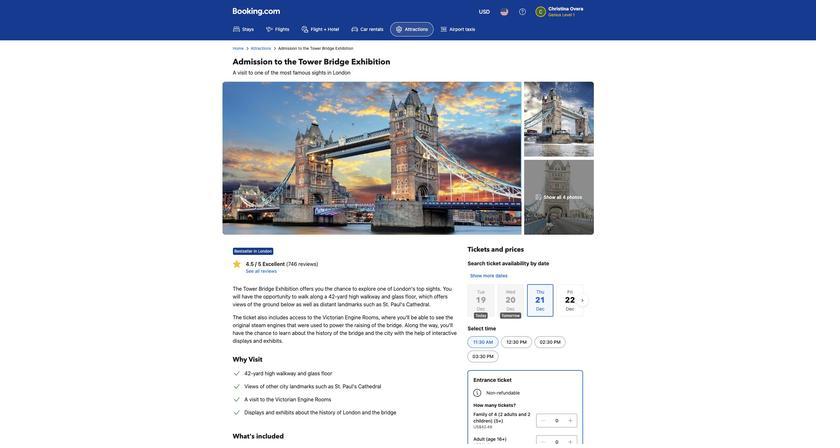 Task type: vqa. For each thing, say whether or not it's contained in the screenshot.
were
yes



Task type: locate. For each thing, give the bounding box(es) containing it.
as
[[296, 302, 301, 308], [313, 302, 319, 308], [376, 302, 382, 308], [328, 384, 334, 390]]

0 horizontal spatial one
[[254, 70, 263, 76]]

0 horizontal spatial paul's
[[343, 384, 357, 390]]

2 dec from the left
[[506, 306, 515, 312]]

(2
[[498, 412, 503, 417]]

flight
[[311, 26, 322, 32]]

0 vertical spatial offers
[[300, 286, 314, 292]]

1 vertical spatial landmarks
[[290, 384, 314, 390]]

way,
[[429, 323, 439, 328]]

the
[[303, 46, 309, 51], [284, 57, 297, 67], [271, 70, 278, 76], [325, 286, 332, 292], [254, 294, 262, 300], [254, 302, 261, 308], [314, 315, 321, 321], [445, 315, 453, 321], [345, 323, 353, 328], [378, 323, 385, 328], [420, 323, 427, 328], [245, 330, 253, 336], [307, 330, 315, 336], [340, 330, 347, 336], [375, 330, 383, 336], [405, 330, 413, 336], [266, 397, 274, 403], [310, 410, 318, 416], [372, 410, 380, 416]]

0 horizontal spatial admission
[[233, 57, 273, 67]]

1 vertical spatial one
[[377, 286, 386, 292]]

includes
[[269, 315, 288, 321]]

0 horizontal spatial you'll
[[397, 315, 410, 321]]

a down views
[[244, 397, 248, 403]]

the up most
[[284, 57, 297, 67]]

ticket up show more dates
[[487, 261, 501, 266]]

victorian inside the ticket also includes access to the victorian engine rooms, where you'll be able to see the original steam engines that were used to power the raising of the bridge. along the way, you'll have the chance to learn about the history of the bridge and the city with the help of interactive displays and exhibits.
[[323, 315, 344, 321]]

city
[[384, 330, 393, 336], [280, 384, 288, 390]]

glass inside the tower bridge exhibition offers you the chance to explore one of london's top sights. you will have the opportunity to walk along a 42-yard high walkway and glass floor, which offers views of the ground below as well as distant landmarks such as st. paul's cathedral.
[[392, 294, 404, 300]]

0 vertical spatial history
[[316, 330, 332, 336]]

floor,
[[405, 294, 417, 300]]

4 left photos
[[563, 194, 566, 200]]

about inside the ticket also includes access to the victorian engine rooms, where you'll be able to see the original steam engines that were used to power the raising of the bridge. along the way, you'll have the chance to learn about the history of the bridge and the city with the help of interactive displays and exhibits.
[[292, 330, 306, 336]]

pm right 03:30 on the bottom right of page
[[487, 354, 494, 359]]

dec for 20
[[506, 306, 515, 312]]

1 the from the top
[[233, 286, 242, 292]]

42- inside the tower bridge exhibition offers you the chance to explore one of london's top sights. you will have the opportunity to walk along a 42-yard high walkway and glass floor, which offers views of the ground below as well as distant landmarks such as st. paul's cathedral.
[[328, 294, 337, 300]]

used
[[310, 323, 322, 328]]

offers down you
[[434, 294, 448, 300]]

admission down flights
[[278, 46, 297, 51]]

you'll left be
[[397, 315, 410, 321]]

bridge inside admission to the tower bridge exhibition a visit to one of the most famous sights in london
[[324, 57, 349, 67]]

car rentals link
[[346, 22, 389, 36]]

dec inside tue 19 dec today
[[477, 306, 485, 312]]

yard down visit
[[253, 371, 263, 377]]

0 vertical spatial landmarks
[[338, 302, 362, 308]]

2 vertical spatial tower
[[243, 286, 257, 292]]

1 horizontal spatial a
[[244, 397, 248, 403]]

22
[[565, 295, 575, 306]]

and left 2
[[518, 412, 526, 417]]

bridge down +
[[322, 46, 334, 51]]

2 the from the top
[[233, 315, 242, 321]]

1 horizontal spatial city
[[384, 330, 393, 336]]

engine up raising
[[345, 315, 361, 321]]

1 horizontal spatial one
[[377, 286, 386, 292]]

have inside the ticket also includes access to the victorian engine rooms, where you'll be able to see the original steam engines that were used to power the raising of the bridge. along the way, you'll have the chance to learn about the history of the bridge and the city with the help of interactive displays and exhibits.
[[233, 330, 244, 336]]

1 vertical spatial tower
[[299, 57, 322, 67]]

pm right 12:30
[[520, 339, 527, 345]]

0 vertical spatial london
[[333, 70, 351, 76]]

high up other
[[265, 371, 275, 377]]

london up 5
[[258, 249, 272, 254]]

0 vertical spatial engine
[[345, 315, 361, 321]]

along
[[310, 294, 323, 300]]

0 vertical spatial all
[[557, 194, 562, 200]]

show
[[544, 194, 556, 200], [470, 273, 482, 279]]

1 horizontal spatial victorian
[[323, 315, 344, 321]]

ticket up original
[[243, 315, 256, 321]]

show down search
[[470, 273, 482, 279]]

0 vertical spatial attractions link
[[390, 22, 434, 36]]

availability
[[502, 261, 529, 266]]

a
[[233, 70, 236, 76], [244, 397, 248, 403]]

1 vertical spatial history
[[319, 410, 335, 416]]

0 vertical spatial bridge
[[349, 330, 364, 336]]

bestseller
[[234, 249, 253, 254]]

as up rooms,
[[376, 302, 382, 308]]

a down the home 'link'
[[233, 70, 236, 76]]

victorian up exhibits
[[275, 397, 296, 403]]

1 horizontal spatial visit
[[249, 397, 259, 403]]

1 horizontal spatial bridge
[[381, 410, 396, 416]]

attractions
[[405, 26, 428, 32], [251, 46, 271, 51]]

show inside button
[[470, 273, 482, 279]]

such up rooms
[[315, 384, 327, 390]]

ticket
[[487, 261, 501, 266], [243, 315, 256, 321], [497, 377, 512, 383]]

how many tickets?
[[473, 403, 516, 408]]

0 horizontal spatial pm
[[487, 354, 494, 359]]

search
[[468, 261, 485, 266]]

0 vertical spatial about
[[292, 330, 306, 336]]

offers up walk
[[300, 286, 314, 292]]

3 dec from the left
[[566, 306, 574, 312]]

pm right the 02:30
[[554, 339, 561, 345]]

tower up famous
[[299, 57, 322, 67]]

0 vertical spatial such
[[363, 302, 375, 308]]

select time
[[468, 326, 496, 332]]

visit up displays
[[249, 397, 259, 403]]

along
[[405, 323, 418, 328]]

1 dec from the left
[[477, 306, 485, 312]]

0 vertical spatial glass
[[392, 294, 404, 300]]

2 vertical spatial london
[[343, 410, 361, 416]]

1 vertical spatial high
[[265, 371, 275, 377]]

admission
[[278, 46, 297, 51], [233, 57, 273, 67]]

paul's
[[391, 302, 405, 308], [343, 384, 357, 390]]

1 vertical spatial attractions
[[251, 46, 271, 51]]

1 vertical spatial admission
[[233, 57, 273, 67]]

about down were
[[292, 330, 306, 336]]

one
[[254, 70, 263, 76], [377, 286, 386, 292]]

stays
[[242, 26, 254, 32]]

1 horizontal spatial you'll
[[440, 323, 453, 328]]

42-
[[328, 294, 337, 300], [244, 371, 253, 377]]

2 horizontal spatial dec
[[566, 306, 574, 312]]

you'll up interactive
[[440, 323, 453, 328]]

paul's left "cathedral"
[[343, 384, 357, 390]]

0 vertical spatial victorian
[[323, 315, 344, 321]]

visit inside admission to the tower bridge exhibition a visit to one of the most famous sights in london
[[238, 70, 247, 76]]

and up where
[[382, 294, 390, 300]]

0 vertical spatial st.
[[383, 302, 389, 308]]

yard right a
[[337, 294, 347, 300]]

rooms,
[[362, 315, 380, 321]]

1 horizontal spatial all
[[557, 194, 562, 200]]

0 horizontal spatial 42-
[[244, 371, 253, 377]]

the down along
[[405, 330, 413, 336]]

in right sights
[[327, 70, 331, 76]]

have inside the tower bridge exhibition offers you the chance to explore one of london's top sights. you will have the opportunity to walk along a 42-yard high walkway and glass floor, which offers views of the ground below as well as distant landmarks such as st. paul's cathedral.
[[242, 294, 253, 300]]

well
[[303, 302, 312, 308]]

1 vertical spatial offers
[[434, 294, 448, 300]]

as down floor
[[328, 384, 334, 390]]

1 horizontal spatial dec
[[506, 306, 515, 312]]

bridge up opportunity
[[259, 286, 274, 292]]

0 horizontal spatial show
[[470, 273, 482, 279]]

0 horizontal spatial all
[[255, 268, 260, 274]]

prices
[[505, 245, 524, 254]]

0 horizontal spatial yard
[[253, 371, 263, 377]]

ticket up non-refundable
[[497, 377, 512, 383]]

0 horizontal spatial high
[[265, 371, 275, 377]]

explore
[[358, 286, 376, 292]]

family
[[473, 412, 487, 417]]

dec up tomorrow
[[506, 306, 515, 312]]

42- up views
[[244, 371, 253, 377]]

ticket inside the ticket also includes access to the victorian engine rooms, where you'll be able to see the original steam engines that were used to power the raising of the bridge. along the way, you'll have the chance to learn about the history of the bridge and the city with the help of interactive displays and exhibits.
[[243, 315, 256, 321]]

0 vertical spatial high
[[349, 294, 359, 300]]

region containing 19
[[462, 282, 588, 320]]

what's
[[233, 432, 255, 441]]

ground
[[263, 302, 279, 308]]

tomorrow
[[501, 313, 520, 318]]

1 vertical spatial bridge
[[324, 57, 349, 67]]

taxis
[[465, 26, 475, 32]]

why
[[233, 355, 247, 364]]

admission for admission to the tower bridge exhibition
[[278, 46, 297, 51]]

exhibition inside admission to the tower bridge exhibition a visit to one of the most famous sights in london
[[351, 57, 390, 67]]

glass left floor
[[308, 371, 320, 377]]

1 vertical spatial engine
[[298, 397, 314, 403]]

landmarks down 42-yard high walkway and glass floor
[[290, 384, 314, 390]]

below
[[281, 302, 295, 308]]

cathedral.
[[406, 302, 431, 308]]

paul's inside the tower bridge exhibition offers you the chance to explore one of london's top sights. you will have the opportunity to walk along a 42-yard high walkway and glass floor, which offers views of the ground below as well as distant landmarks such as st. paul's cathedral.
[[391, 302, 405, 308]]

the up used
[[314, 315, 321, 321]]

top
[[417, 286, 424, 292]]

the up a
[[325, 286, 332, 292]]

0 vertical spatial exhibition
[[335, 46, 353, 51]]

history
[[316, 330, 332, 336], [319, 410, 335, 416]]

1 horizontal spatial admission
[[278, 46, 297, 51]]

adult
[[473, 437, 485, 442]]

0 vertical spatial show
[[544, 194, 556, 200]]

0 vertical spatial 4
[[563, 194, 566, 200]]

the tower bridge exhibition offers you the chance to explore one of london's top sights. you will have the opportunity to walk along a 42-yard high walkway and glass floor, which offers views of the ground below as well as distant landmarks such as st. paul's cathedral.
[[233, 286, 452, 308]]

dec inside wed 20 dec tomorrow
[[506, 306, 515, 312]]

0 vertical spatial chance
[[334, 286, 351, 292]]

region
[[462, 282, 588, 320]]

dec inside fri 22 dec
[[566, 306, 574, 312]]

have right "will"
[[242, 294, 253, 300]]

1 horizontal spatial walkway
[[360, 294, 380, 300]]

4
[[563, 194, 566, 200], [494, 412, 497, 417]]

1 horizontal spatial such
[[363, 302, 375, 308]]

have down original
[[233, 330, 244, 336]]

tower inside admission to the tower bridge exhibition a visit to one of the most famous sights in london
[[299, 57, 322, 67]]

you'll
[[397, 315, 410, 321], [440, 323, 453, 328]]

admission inside admission to the tower bridge exhibition a visit to one of the most famous sights in london
[[233, 57, 273, 67]]

history down used
[[316, 330, 332, 336]]

the ticket also includes access to the victorian engine rooms, where you'll be able to see the original steam engines that were used to power the raising of the bridge. along the way, you'll have the chance to learn about the history of the bridge and the city with the help of interactive displays and exhibits.
[[233, 315, 457, 344]]

1 vertical spatial chance
[[254, 330, 271, 336]]

pm
[[520, 339, 527, 345], [554, 339, 561, 345], [487, 354, 494, 359]]

london down "cathedral"
[[343, 410, 361, 416]]

bridge down "cathedral"
[[381, 410, 396, 416]]

glass down 'london's'
[[392, 294, 404, 300]]

stays link
[[228, 22, 259, 36]]

tower down see on the left bottom
[[243, 286, 257, 292]]

dec down 22
[[566, 306, 574, 312]]

1 vertical spatial st.
[[335, 384, 341, 390]]

exhibits.
[[263, 338, 283, 344]]

airport taxis
[[449, 26, 475, 32]]

chance
[[334, 286, 351, 292], [254, 330, 271, 336]]

the up "will"
[[233, 286, 242, 292]]

1 vertical spatial exhibition
[[351, 57, 390, 67]]

and down raising
[[365, 330, 374, 336]]

city right other
[[280, 384, 288, 390]]

1 horizontal spatial glass
[[392, 294, 404, 300]]

0 horizontal spatial bridge
[[349, 330, 364, 336]]

the inside the tower bridge exhibition offers you the chance to explore one of london's top sights. you will have the opportunity to walk along a 42-yard high walkway and glass floor, which offers views of the ground below as well as distant landmarks such as st. paul's cathedral.
[[233, 286, 242, 292]]

pm for 03:30 pm
[[487, 354, 494, 359]]

pm for 02:30 pm
[[554, 339, 561, 345]]

4.5 / 5 excellent (746 reviews) see all reviews
[[246, 261, 318, 274]]

that
[[287, 323, 296, 328]]

4 inside the family of 4 (2 adults and 2 children) (5+) us$42.49
[[494, 412, 497, 417]]

tower up admission to the tower bridge exhibition a visit to one of the most famous sights in london on the top
[[310, 46, 321, 51]]

yard inside the tower bridge exhibition offers you the chance to explore one of london's top sights. you will have the opportunity to walk along a 42-yard high walkway and glass floor, which offers views of the ground below as well as distant landmarks such as st. paul's cathedral.
[[337, 294, 347, 300]]

1 vertical spatial a
[[244, 397, 248, 403]]

1 horizontal spatial landmarks
[[338, 302, 362, 308]]

1 horizontal spatial high
[[349, 294, 359, 300]]

1 horizontal spatial 4
[[563, 194, 566, 200]]

0 horizontal spatial landmarks
[[290, 384, 314, 390]]

1 vertical spatial such
[[315, 384, 327, 390]]

as left well
[[296, 302, 301, 308]]

the left ground
[[254, 302, 261, 308]]

fri
[[567, 289, 573, 295]]

visit
[[238, 70, 247, 76], [249, 397, 259, 403]]

1 horizontal spatial st.
[[383, 302, 389, 308]]

0 vertical spatial visit
[[238, 70, 247, 76]]

of inside admission to the tower bridge exhibition a visit to one of the most famous sights in london
[[265, 70, 269, 76]]

engine down views of other city landmarks such as st. paul's cathedral
[[298, 397, 314, 403]]

the up original
[[233, 315, 242, 321]]

1 vertical spatial ticket
[[243, 315, 256, 321]]

4 left (2
[[494, 412, 497, 417]]

all down /
[[255, 268, 260, 274]]

victorian up power
[[323, 315, 344, 321]]

1 horizontal spatial show
[[544, 194, 556, 200]]

0 vertical spatial yard
[[337, 294, 347, 300]]

1 vertical spatial in
[[254, 249, 257, 254]]

1 horizontal spatial attractions
[[405, 26, 428, 32]]

1 vertical spatial the
[[233, 315, 242, 321]]

0 vertical spatial paul's
[[391, 302, 405, 308]]

london
[[333, 70, 351, 76], [258, 249, 272, 254], [343, 410, 361, 416]]

chance inside the ticket also includes access to the victorian engine rooms, where you'll be able to see the original steam engines that were used to power the raising of the bridge. along the way, you'll have the chance to learn about the history of the bridge and the city with the help of interactive displays and exhibits.
[[254, 330, 271, 336]]

history inside the ticket also includes access to the victorian engine rooms, where you'll be able to see the original steam engines that were used to power the raising of the bridge. along the way, you'll have the chance to learn about the history of the bridge and the city with the help of interactive displays and exhibits.
[[316, 330, 332, 336]]

bridge down raising
[[349, 330, 364, 336]]

0 vertical spatial walkway
[[360, 294, 380, 300]]

0 vertical spatial a
[[233, 70, 236, 76]]

reviews
[[261, 268, 277, 274]]

0 horizontal spatial st.
[[335, 384, 341, 390]]

visit down the home 'link'
[[238, 70, 247, 76]]

entrance
[[473, 377, 496, 383]]

the down able on the bottom right of page
[[420, 323, 427, 328]]

the right "see"
[[445, 315, 453, 321]]

city down bridge.
[[384, 330, 393, 336]]

show left photos
[[544, 194, 556, 200]]

flight + hotel
[[311, 26, 339, 32]]

search ticket availability by date
[[468, 261, 549, 266]]

such up rooms,
[[363, 302, 375, 308]]

2 horizontal spatial pm
[[554, 339, 561, 345]]

with
[[394, 330, 404, 336]]

bridge.
[[387, 323, 403, 328]]

0 vertical spatial city
[[384, 330, 393, 336]]

one inside admission to the tower bridge exhibition a visit to one of the most famous sights in london
[[254, 70, 263, 76]]

level
[[562, 12, 572, 17]]

11:30
[[473, 339, 485, 345]]

be
[[411, 315, 417, 321]]

0 horizontal spatial glass
[[308, 371, 320, 377]]

0 horizontal spatial walkway
[[276, 371, 296, 377]]

the down power
[[340, 330, 347, 336]]

of
[[265, 70, 269, 76], [387, 286, 392, 292], [247, 302, 252, 308], [371, 323, 376, 328], [333, 330, 338, 336], [426, 330, 431, 336], [260, 384, 265, 390], [337, 410, 342, 416], [489, 412, 493, 417]]

0 vertical spatial one
[[254, 70, 263, 76]]

and right "displays"
[[253, 338, 262, 344]]

0 horizontal spatial a
[[233, 70, 236, 76]]

1 vertical spatial paul's
[[343, 384, 357, 390]]

admission down the home 'link'
[[233, 57, 273, 67]]

all
[[557, 194, 562, 200], [255, 268, 260, 274]]

city inside the ticket also includes access to the victorian engine rooms, where you'll be able to see the original steam engines that were used to power the raising of the bridge. along the way, you'll have the chance to learn about the history of the bridge and the city with the help of interactive displays and exhibits.
[[384, 330, 393, 336]]

walkway down "explore"
[[360, 294, 380, 300]]

the down where
[[378, 323, 385, 328]]

0 horizontal spatial city
[[280, 384, 288, 390]]

the inside the ticket also includes access to the victorian engine rooms, where you'll be able to see the original steam engines that were used to power the raising of the bridge. along the way, you'll have the chance to learn about the history of the bridge and the city with the help of interactive displays and exhibits.
[[233, 315, 242, 321]]

0 horizontal spatial victorian
[[275, 397, 296, 403]]

landmarks right 'distant'
[[338, 302, 362, 308]]

paul's up where
[[391, 302, 405, 308]]

1 horizontal spatial attractions link
[[390, 22, 434, 36]]

all left photos
[[557, 194, 562, 200]]

history down rooms
[[319, 410, 335, 416]]

ticket for also
[[243, 315, 256, 321]]

landmarks
[[338, 302, 362, 308], [290, 384, 314, 390]]

what's included
[[233, 432, 284, 441]]

walkway up other
[[276, 371, 296, 377]]

about right exhibits
[[295, 410, 309, 416]]

0 horizontal spatial attractions
[[251, 46, 271, 51]]

bridge
[[322, 46, 334, 51], [324, 57, 349, 67], [259, 286, 274, 292]]

0 horizontal spatial engine
[[298, 397, 314, 403]]

st. up displays and exhibits about the history of london and the bridge on the bottom left of page
[[335, 384, 341, 390]]

exhibition
[[335, 46, 353, 51], [351, 57, 390, 67], [275, 286, 298, 292]]

the
[[233, 286, 242, 292], [233, 315, 242, 321]]

one right "explore"
[[377, 286, 386, 292]]

ticket for availability
[[487, 261, 501, 266]]

exhibition inside the tower bridge exhibition offers you the chance to explore one of london's top sights. you will have the opportunity to walk along a 42-yard high walkway and glass floor, which offers views of the ground below as well as distant landmarks such as st. paul's cathedral.
[[275, 286, 298, 292]]

most
[[280, 70, 292, 76]]

hotel
[[328, 26, 339, 32]]

19
[[476, 295, 486, 306]]

yard
[[337, 294, 347, 300], [253, 371, 263, 377]]

high inside the tower bridge exhibition offers you the chance to explore one of london's top sights. you will have the opportunity to walk along a 42-yard high walkway and glass floor, which offers views of the ground below as well as distant landmarks such as st. paul's cathedral.
[[349, 294, 359, 300]]

0 vertical spatial 42-
[[328, 294, 337, 300]]

views
[[244, 384, 258, 390]]

in right bestseller
[[254, 249, 257, 254]]

dec up today
[[477, 306, 485, 312]]

one inside the tower bridge exhibition offers you the chance to explore one of london's top sights. you will have the opportunity to walk along a 42-yard high walkway and glass floor, which offers views of the ground below as well as distant landmarks such as st. paul's cathedral.
[[377, 286, 386, 292]]

see
[[436, 315, 444, 321]]

and inside the tower bridge exhibition offers you the chance to explore one of london's top sights. you will have the opportunity to walk along a 42-yard high walkway and glass floor, which offers views of the ground below as well as distant landmarks such as st. paul's cathedral.
[[382, 294, 390, 300]]

tower for admission to the tower bridge exhibition a visit to one of the most famous sights in london
[[299, 57, 322, 67]]

st. up where
[[383, 302, 389, 308]]

one left most
[[254, 70, 263, 76]]

high down "explore"
[[349, 294, 359, 300]]

london right sights
[[333, 70, 351, 76]]

you
[[315, 286, 323, 292]]

1 vertical spatial have
[[233, 330, 244, 336]]



Task type: describe. For each thing, give the bounding box(es) containing it.
floor
[[321, 371, 332, 377]]

booking.com image
[[233, 8, 280, 16]]

the down "cathedral"
[[372, 410, 380, 416]]

2 vertical spatial ticket
[[497, 377, 512, 383]]

and inside the family of 4 (2 adults and 2 children) (5+) us$42.49
[[518, 412, 526, 417]]

were
[[298, 323, 309, 328]]

1 horizontal spatial offers
[[434, 294, 448, 300]]

bestseller in london
[[234, 249, 272, 254]]

entrance ticket
[[473, 377, 512, 383]]

airport
[[449, 26, 464, 32]]

bridge for admission to the tower bridge exhibition a visit to one of the most famous sights in london
[[324, 57, 349, 67]]

+
[[324, 26, 327, 32]]

4 for of
[[494, 412, 497, 417]]

and left exhibits
[[266, 410, 274, 416]]

12:30 pm
[[507, 339, 527, 345]]

(746
[[286, 261, 297, 267]]

car
[[360, 26, 368, 32]]

1 vertical spatial you'll
[[440, 323, 453, 328]]

home
[[233, 46, 244, 51]]

1 vertical spatial visit
[[249, 397, 259, 403]]

4.5
[[246, 261, 254, 267]]

displays
[[233, 338, 252, 344]]

power
[[329, 323, 344, 328]]

dates
[[495, 273, 507, 279]]

exhibition for admission to the tower bridge exhibition a visit to one of the most famous sights in london
[[351, 57, 390, 67]]

other
[[266, 384, 278, 390]]

02:30 pm
[[540, 339, 561, 345]]

rooms
[[315, 397, 331, 403]]

the left opportunity
[[254, 294, 262, 300]]

see
[[246, 268, 254, 274]]

included
[[256, 432, 284, 441]]

chance inside the tower bridge exhibition offers you the chance to explore one of london's top sights. you will have the opportunity to walk along a 42-yard high walkway and glass floor, which offers views of the ground below as well as distant landmarks such as st. paul's cathedral.
[[334, 286, 351, 292]]

will
[[233, 294, 240, 300]]

dec for 19
[[477, 306, 485, 312]]

london's
[[394, 286, 415, 292]]

bridge inside the tower bridge exhibition offers you the chance to explore one of london's top sights. you will have the opportunity to walk along a 42-yard high walkway and glass floor, which offers views of the ground below as well as distant landmarks such as st. paul's cathedral.
[[259, 286, 274, 292]]

refundable
[[497, 390, 520, 396]]

the left most
[[271, 70, 278, 76]]

such inside the tower bridge exhibition offers you the chance to explore one of london's top sights. you will have the opportunity to walk along a 42-yard high walkway and glass floor, which offers views of the ground below as well as distant landmarks such as st. paul's cathedral.
[[363, 302, 375, 308]]

adult (age 16+)
[[473, 437, 507, 442]]

pm for 12:30 pm
[[520, 339, 527, 345]]

the down other
[[266, 397, 274, 403]]

0 horizontal spatial in
[[254, 249, 257, 254]]

us$42.49
[[473, 425, 492, 430]]

03:30
[[473, 354, 485, 359]]

photos
[[567, 194, 582, 200]]

time
[[485, 326, 496, 332]]

your account menu christina overa genius level 1 element
[[535, 3, 586, 18]]

genius
[[548, 12, 561, 17]]

today
[[475, 313, 486, 318]]

4 for all
[[563, 194, 566, 200]]

see all reviews button
[[246, 268, 457, 275]]

flights link
[[261, 22, 295, 36]]

show all 4 photos
[[544, 194, 582, 200]]

which
[[419, 294, 432, 300]]

0 vertical spatial attractions
[[405, 26, 428, 32]]

and left prices
[[491, 245, 503, 254]]

engine inside the ticket also includes access to the victorian engine rooms, where you'll be able to see the original steam engines that were used to power the raising of the bridge. along the way, you'll have the chance to learn about the history of the bridge and the city with the help of interactive displays and exhibits.
[[345, 315, 361, 321]]

admission for admission to the tower bridge exhibition a visit to one of the most famous sights in london
[[233, 57, 273, 67]]

tower inside the tower bridge exhibition offers you the chance to explore one of london's top sights. you will have the opportunity to walk along a 42-yard high walkway and glass floor, which offers views of the ground below as well as distant landmarks such as st. paul's cathedral.
[[243, 286, 257, 292]]

the down rooms
[[310, 410, 318, 416]]

1 vertical spatial bridge
[[381, 410, 396, 416]]

the up admission to the tower bridge exhibition a visit to one of the most famous sights in london on the top
[[303, 46, 309, 51]]

landmarks inside the tower bridge exhibition offers you the chance to explore one of london's top sights. you will have the opportunity to walk along a 42-yard high walkway and glass floor, which offers views of the ground below as well as distant landmarks such as st. paul's cathedral.
[[338, 302, 362, 308]]

overa
[[570, 6, 583, 11]]

wed 20 dec tomorrow
[[501, 289, 520, 318]]

and down "cathedral"
[[362, 410, 371, 416]]

christina
[[548, 6, 569, 11]]

11:30 am
[[473, 339, 493, 345]]

by
[[530, 261, 537, 266]]

interactive
[[432, 330, 457, 336]]

1 vertical spatial walkway
[[276, 371, 296, 377]]

1 vertical spatial glass
[[308, 371, 320, 377]]

exhibition for admission to the tower bridge exhibition
[[335, 46, 353, 51]]

the for the tower bridge exhibition offers you the chance to explore one of london's top sights. you will have the opportunity to walk along a 42-yard high walkway and glass floor, which offers views of the ground below as well as distant landmarks such as st. paul's cathedral.
[[233, 286, 242, 292]]

a inside admission to the tower bridge exhibition a visit to one of the most famous sights in london
[[233, 70, 236, 76]]

family of 4 (2 adults and 2 children) (5+) us$42.49
[[473, 412, 530, 430]]

am
[[486, 339, 493, 345]]

walkway inside the tower bridge exhibition offers you the chance to explore one of london's top sights. you will have the opportunity to walk along a 42-yard high walkway and glass floor, which offers views of the ground below as well as distant landmarks such as st. paul's cathedral.
[[360, 294, 380, 300]]

displays
[[244, 410, 264, 416]]

the right power
[[345, 323, 353, 328]]

non-
[[486, 390, 497, 396]]

bridge for admission to the tower bridge exhibition
[[322, 46, 334, 51]]

learn
[[279, 330, 291, 336]]

1 vertical spatial victorian
[[275, 397, 296, 403]]

1 vertical spatial attractions link
[[251, 46, 271, 51]]

in inside admission to the tower bridge exhibition a visit to one of the most famous sights in london
[[327, 70, 331, 76]]

5
[[258, 261, 261, 267]]

access
[[290, 315, 306, 321]]

sights.
[[426, 286, 441, 292]]

able
[[418, 315, 428, 321]]

usd button
[[475, 4, 494, 20]]

show for show more dates
[[470, 273, 482, 279]]

famous
[[293, 70, 310, 76]]

displays and exhibits about the history of london and the bridge
[[244, 410, 396, 416]]

views of other city landmarks such as st. paul's cathedral
[[244, 384, 381, 390]]

1 vertical spatial yard
[[253, 371, 263, 377]]

london inside admission to the tower bridge exhibition a visit to one of the most famous sights in london
[[333, 70, 351, 76]]

0 horizontal spatial such
[[315, 384, 327, 390]]

tower for admission to the tower bridge exhibition
[[310, 46, 321, 51]]

(5+)
[[494, 418, 503, 424]]

help
[[414, 330, 425, 336]]

the down rooms,
[[375, 330, 383, 336]]

the up "displays"
[[245, 330, 253, 336]]

12:30
[[507, 339, 519, 345]]

home link
[[233, 46, 244, 51]]

1 vertical spatial city
[[280, 384, 288, 390]]

fri 22 dec
[[565, 289, 575, 312]]

0
[[555, 418, 558, 423]]

1 vertical spatial london
[[258, 249, 272, 254]]

/
[[255, 261, 257, 267]]

how
[[473, 403, 483, 408]]

flights
[[275, 26, 289, 32]]

many
[[485, 403, 497, 408]]

a
[[324, 294, 327, 300]]

show more dates button
[[468, 270, 510, 282]]

the for the ticket also includes access to the victorian engine rooms, where you'll be able to see the original steam engines that were used to power the raising of the bridge. along the way, you'll have the chance to learn about the history of the bridge and the city with the help of interactive displays and exhibits.
[[233, 315, 242, 321]]

1 vertical spatial 42-
[[244, 371, 253, 377]]

show for show all 4 photos
[[544, 194, 556, 200]]

the down used
[[307, 330, 315, 336]]

02:30
[[540, 339, 553, 345]]

walk
[[298, 294, 309, 300]]

1 vertical spatial about
[[295, 410, 309, 416]]

0 vertical spatial you'll
[[397, 315, 410, 321]]

show more dates
[[470, 273, 507, 279]]

03:30 pm
[[473, 354, 494, 359]]

and up views of other city landmarks such as st. paul's cathedral
[[298, 371, 306, 377]]

st. inside the tower bridge exhibition offers you the chance to explore one of london's top sights. you will have the opportunity to walk along a 42-yard high walkway and glass floor, which offers views of the ground below as well as distant landmarks such as st. paul's cathedral.
[[383, 302, 389, 308]]

all inside the 4.5 / 5 excellent (746 reviews) see all reviews
[[255, 268, 260, 274]]

admission to the tower bridge exhibition
[[278, 46, 353, 51]]

of inside the family of 4 (2 adults and 2 children) (5+) us$42.49
[[489, 412, 493, 417]]

views
[[233, 302, 246, 308]]

bridge inside the ticket also includes access to the victorian engine rooms, where you'll be able to see the original steam engines that were used to power the raising of the bridge. along the way, you'll have the chance to learn about the history of the bridge and the city with the help of interactive displays and exhibits.
[[349, 330, 364, 336]]

as down along
[[313, 302, 319, 308]]

2
[[528, 412, 530, 417]]

christina overa genius level 1
[[548, 6, 583, 17]]

engines
[[267, 323, 286, 328]]



